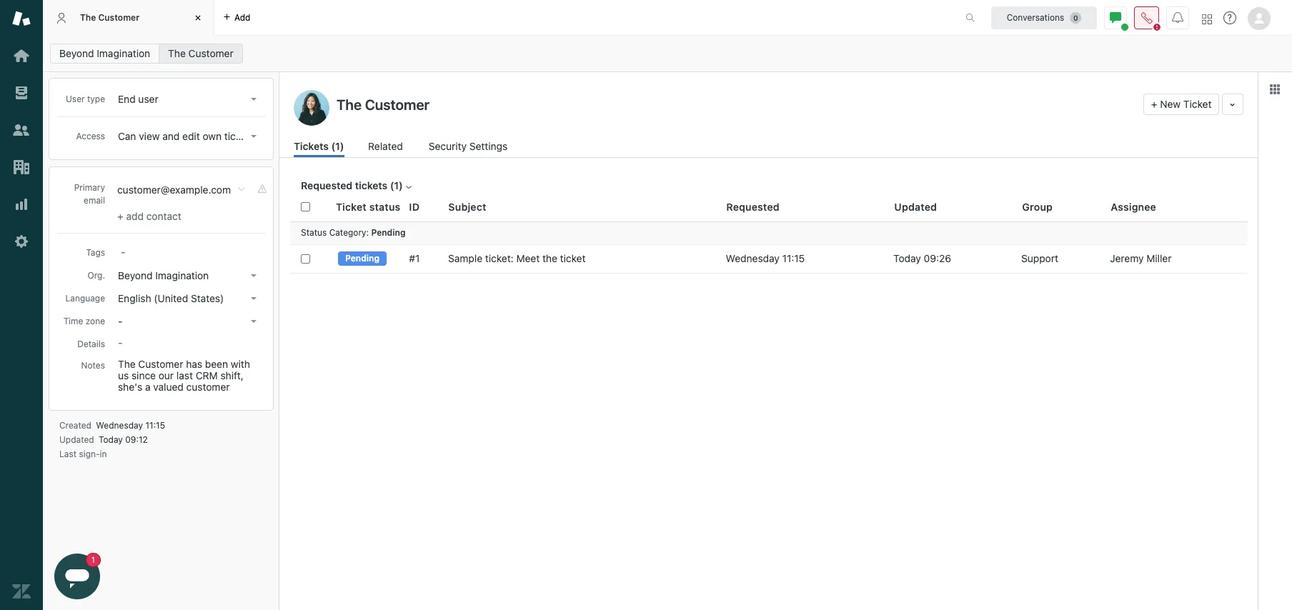 Task type: locate. For each thing, give the bounding box(es) containing it.
crm
[[196, 370, 218, 382]]

:
[[366, 228, 369, 238]]

1 vertical spatial beyond imagination
[[118, 270, 209, 282]]

ticket inside button
[[1184, 98, 1212, 110]]

11:15
[[783, 252, 805, 265], [145, 420, 165, 431]]

0 vertical spatial 11:15
[[783, 252, 805, 265]]

2 vertical spatial the
[[118, 358, 136, 370]]

1 vertical spatial beyond
[[118, 270, 153, 282]]

1 arrow down image from the top
[[251, 135, 257, 138]]

arrow down image
[[251, 135, 257, 138], [251, 275, 257, 277], [251, 297, 257, 300], [251, 320, 257, 323]]

updated down created
[[59, 435, 94, 445]]

new
[[1161, 98, 1181, 110]]

1 vertical spatial customer
[[188, 47, 234, 59]]

0 horizontal spatial imagination
[[97, 47, 150, 59]]

1 horizontal spatial the customer
[[168, 47, 234, 59]]

0 vertical spatial customer
[[98, 12, 139, 23]]

and
[[163, 130, 180, 142]]

0 vertical spatial today
[[894, 252, 921, 265]]

4 arrow down image from the top
[[251, 320, 257, 323]]

3 arrow down image from the top
[[251, 297, 257, 300]]

ticket
[[1184, 98, 1212, 110], [336, 201, 367, 213]]

end user
[[118, 93, 158, 105]]

0 horizontal spatial updated
[[59, 435, 94, 445]]

1 horizontal spatial 11:15
[[783, 252, 805, 265]]

+ new ticket button
[[1144, 94, 1220, 115]]

created
[[59, 420, 91, 431]]

she's
[[118, 381, 142, 393]]

sign-
[[79, 449, 100, 460]]

0 vertical spatial updated
[[895, 201, 937, 213]]

1 vertical spatial requested
[[727, 201, 780, 213]]

the customer up beyond imagination link
[[80, 12, 139, 23]]

pending right :
[[371, 228, 406, 238]]

the inside the customer has been with us since our last crm shift, she's a valued customer
[[118, 358, 136, 370]]

1 horizontal spatial +
[[1152, 98, 1158, 110]]

0 vertical spatial add
[[234, 12, 251, 23]]

0 horizontal spatial 11:15
[[145, 420, 165, 431]]

11:15 inside created wednesday 11:15 updated today 09:12 last sign-in
[[145, 420, 165, 431]]

1 vertical spatial +
[[117, 210, 123, 222]]

0 horizontal spatial ticket
[[336, 201, 367, 213]]

the inside secondary element
[[168, 47, 186, 59]]

close image
[[191, 11, 205, 25]]

1 vertical spatial wednesday
[[96, 420, 143, 431]]

0 horizontal spatial add
[[126, 210, 144, 222]]

imagination up english (united states) button
[[155, 270, 209, 282]]

0 horizontal spatial beyond
[[59, 47, 94, 59]]

-
[[118, 315, 123, 327]]

tags
[[86, 247, 105, 258]]

1 vertical spatial tickets
[[355, 179, 388, 192]]

1 vertical spatial add
[[126, 210, 144, 222]]

None checkbox
[[301, 254, 310, 263]]

None text field
[[332, 94, 1138, 115]]

0 horizontal spatial the customer
[[80, 12, 139, 23]]

0 horizontal spatial the
[[80, 12, 96, 23]]

1 vertical spatial 11:15
[[145, 420, 165, 431]]

1 horizontal spatial updated
[[895, 201, 937, 213]]

arrow down image for view
[[251, 135, 257, 138]]

sample ticket: meet the ticket
[[448, 252, 586, 265]]

add right close image
[[234, 12, 251, 23]]

0 vertical spatial requested
[[301, 179, 353, 192]]

grid
[[280, 193, 1258, 611]]

0 horizontal spatial +
[[117, 210, 123, 222]]

arrow down image inside english (united states) button
[[251, 297, 257, 300]]

+ left contact
[[117, 210, 123, 222]]

customers image
[[12, 121, 31, 139]]

tickets
[[224, 130, 255, 142], [355, 179, 388, 192]]

requested
[[301, 179, 353, 192], [727, 201, 780, 213]]

beyond imagination down the customer "tab"
[[59, 47, 150, 59]]

group
[[1023, 201, 1053, 213]]

arrow down image
[[251, 98, 257, 101]]

access
[[76, 131, 105, 142]]

states)
[[191, 292, 224, 305]]

wednesday inside grid
[[726, 252, 780, 265]]

english (united states) button
[[114, 289, 262, 309]]

can
[[118, 130, 136, 142]]

views image
[[12, 84, 31, 102]]

ticket inside grid
[[336, 201, 367, 213]]

pending down :
[[345, 253, 380, 264]]

(1) right tickets
[[331, 140, 344, 152]]

tickets (1) link
[[294, 139, 344, 157]]

settings
[[470, 140, 508, 152]]

0 vertical spatial imagination
[[97, 47, 150, 59]]

customer inside the customer has been with us since our last crm shift, she's a valued customer
[[138, 358, 183, 370]]

tickets right the own
[[224, 130, 255, 142]]

since
[[132, 370, 156, 382]]

time zone
[[63, 316, 105, 327]]

org.
[[88, 270, 105, 281]]

beyond imagination up english (united states)
[[118, 270, 209, 282]]

beyond imagination button
[[114, 266, 262, 286]]

the up beyond imagination link
[[80, 12, 96, 23]]

09:26
[[924, 252, 952, 265]]

wednesday 11:15
[[726, 252, 805, 265]]

0 horizontal spatial (1)
[[331, 140, 344, 152]]

security settings link
[[429, 139, 512, 157]]

ticket:
[[485, 252, 514, 265]]

add left contact
[[126, 210, 144, 222]]

wednesday inside created wednesday 11:15 updated today 09:12 last sign-in
[[96, 420, 143, 431]]

ticket right the new
[[1184, 98, 1212, 110]]

the up end user button
[[168, 47, 186, 59]]

details
[[77, 339, 105, 350]]

+
[[1152, 98, 1158, 110], [117, 210, 123, 222]]

0 vertical spatial ticket
[[1184, 98, 1212, 110]]

beyond imagination
[[59, 47, 150, 59], [118, 270, 209, 282]]

Select All Tickets checkbox
[[301, 202, 310, 212]]

1 horizontal spatial requested
[[727, 201, 780, 213]]

arrow down image inside can view and edit own tickets only button
[[251, 135, 257, 138]]

email
[[84, 195, 105, 206]]

secondary element
[[43, 39, 1293, 68]]

customer@example.com
[[117, 184, 231, 196]]

own
[[203, 130, 222, 142]]

2 vertical spatial customer
[[138, 358, 183, 370]]

1 horizontal spatial beyond
[[118, 270, 153, 282]]

1 vertical spatial today
[[99, 435, 123, 445]]

1 vertical spatial (1)
[[390, 179, 403, 192]]

jeremy
[[1110, 252, 1144, 265]]

pending
[[371, 228, 406, 238], [345, 253, 380, 264]]

1 vertical spatial ticket
[[336, 201, 367, 213]]

last
[[177, 370, 193, 382]]

the customer down close image
[[168, 47, 234, 59]]

0 vertical spatial beyond
[[59, 47, 94, 59]]

0 vertical spatial tickets
[[224, 130, 255, 142]]

0 vertical spatial +
[[1152, 98, 1158, 110]]

+ left the new
[[1152, 98, 1158, 110]]

(1) up status
[[390, 179, 403, 192]]

0 vertical spatial wednesday
[[726, 252, 780, 265]]

imagination inside button
[[155, 270, 209, 282]]

1 horizontal spatial imagination
[[155, 270, 209, 282]]

0 vertical spatial the
[[80, 12, 96, 23]]

sample ticket: meet the ticket link
[[448, 252, 586, 265]]

0 vertical spatial beyond imagination
[[59, 47, 150, 59]]

tickets up ticket status
[[355, 179, 388, 192]]

1 horizontal spatial today
[[894, 252, 921, 265]]

sample
[[448, 252, 483, 265]]

2 arrow down image from the top
[[251, 275, 257, 277]]

1 vertical spatial the
[[168, 47, 186, 59]]

1 vertical spatial updated
[[59, 435, 94, 445]]

category
[[329, 228, 366, 238]]

1 vertical spatial the customer
[[168, 47, 234, 59]]

1 horizontal spatial add
[[234, 12, 251, 23]]

1 horizontal spatial wednesday
[[726, 252, 780, 265]]

updated up today 09:26
[[895, 201, 937, 213]]

arrow down image for (united
[[251, 297, 257, 300]]

imagination down the customer "tab"
[[97, 47, 150, 59]]

today left 09:26
[[894, 252, 921, 265]]

beyond up user
[[59, 47, 94, 59]]

updated inside created wednesday 11:15 updated today 09:12 last sign-in
[[59, 435, 94, 445]]

notifications image
[[1172, 12, 1184, 23]]

0 horizontal spatial tickets
[[224, 130, 255, 142]]

arrow down image inside beyond imagination button
[[251, 275, 257, 277]]

zone
[[86, 316, 105, 327]]

requested up wednesday 11:15
[[727, 201, 780, 213]]

beyond up english
[[118, 270, 153, 282]]

0 horizontal spatial wednesday
[[96, 420, 143, 431]]

notes
[[81, 360, 105, 371]]

1 horizontal spatial tickets
[[355, 179, 388, 192]]

customer up beyond imagination link
[[98, 12, 139, 23]]

edit
[[182, 130, 200, 142]]

requested up select all tickets checkbox
[[301, 179, 353, 192]]

0 horizontal spatial requested
[[301, 179, 353, 192]]

tickets (1)
[[294, 140, 344, 152]]

add button
[[214, 0, 259, 35]]

security settings
[[429, 140, 508, 152]]

1 vertical spatial imagination
[[155, 270, 209, 282]]

add
[[234, 12, 251, 23], [126, 210, 144, 222]]

our
[[159, 370, 174, 382]]

valued
[[153, 381, 184, 393]]

customer down close image
[[188, 47, 234, 59]]

organizations image
[[12, 158, 31, 177]]

status
[[301, 228, 327, 238]]

the up she's
[[118, 358, 136, 370]]

+ for + new ticket
[[1152, 98, 1158, 110]]

today up in
[[99, 435, 123, 445]]

0 vertical spatial the customer
[[80, 12, 139, 23]]

conversations
[[1007, 12, 1065, 23]]

0 horizontal spatial today
[[99, 435, 123, 445]]

ticket down requested tickets (1)
[[336, 201, 367, 213]]

1 horizontal spatial ticket
[[1184, 98, 1212, 110]]

+ inside + new ticket button
[[1152, 98, 1158, 110]]

2 horizontal spatial the
[[168, 47, 186, 59]]

conversations button
[[992, 6, 1097, 29]]

customer inside secondary element
[[188, 47, 234, 59]]

1 horizontal spatial the
[[118, 358, 136, 370]]

beyond imagination inside secondary element
[[59, 47, 150, 59]]

subject
[[449, 201, 487, 213]]

customer up valued
[[138, 358, 183, 370]]



Task type: vqa. For each thing, say whether or not it's contained in the screenshot.


Task type: describe. For each thing, give the bounding box(es) containing it.
assignee
[[1111, 201, 1157, 213]]

last
[[59, 449, 77, 460]]

ticket status
[[336, 201, 401, 213]]

beyond inside button
[[118, 270, 153, 282]]

status category : pending
[[301, 228, 406, 238]]

requested for requested
[[727, 201, 780, 213]]

tabs tab list
[[43, 0, 951, 36]]

1 horizontal spatial (1)
[[390, 179, 403, 192]]

the
[[543, 252, 558, 265]]

0 vertical spatial (1)
[[331, 140, 344, 152]]

english
[[118, 292, 151, 305]]

arrow down image for imagination
[[251, 275, 257, 277]]

meet
[[516, 252, 540, 265]]

jeremy miller
[[1110, 252, 1172, 265]]

user type
[[66, 94, 105, 104]]

customer
[[186, 381, 230, 393]]

requested tickets (1)
[[301, 179, 403, 192]]

time
[[63, 316, 83, 327]]

only
[[258, 130, 277, 142]]

beyond imagination inside button
[[118, 270, 209, 282]]

get started image
[[12, 46, 31, 65]]

contact
[[146, 210, 181, 222]]

the customer has been with us since our last crm shift, she's a valued customer
[[118, 358, 253, 393]]

add inside dropdown button
[[234, 12, 251, 23]]

end
[[118, 93, 136, 105]]

today inside created wednesday 11:15 updated today 09:12 last sign-in
[[99, 435, 123, 445]]

created wednesday 11:15 updated today 09:12 last sign-in
[[59, 420, 165, 460]]

requested for requested tickets (1)
[[301, 179, 353, 192]]

zendesk image
[[12, 583, 31, 601]]

view
[[139, 130, 160, 142]]

tickets
[[294, 140, 329, 152]]

ticket
[[560, 252, 586, 265]]

main element
[[0, 0, 43, 611]]

shift,
[[221, 370, 244, 382]]

security
[[429, 140, 467, 152]]

the customer inside secondary element
[[168, 47, 234, 59]]

0 vertical spatial pending
[[371, 228, 406, 238]]

tickets inside button
[[224, 130, 255, 142]]

id
[[409, 201, 420, 213]]

us
[[118, 370, 129, 382]]

beyond inside secondary element
[[59, 47, 94, 59]]

beyond imagination link
[[50, 44, 160, 64]]

09:12
[[125, 435, 148, 445]]

admin image
[[12, 232, 31, 251]]

- button
[[114, 312, 262, 332]]

with
[[231, 358, 250, 370]]

primary
[[74, 182, 105, 193]]

zendesk products image
[[1202, 14, 1212, 24]]

user
[[138, 93, 158, 105]]

reporting image
[[12, 195, 31, 214]]

the customer tab
[[43, 0, 214, 36]]

#1
[[409, 252, 420, 265]]

imagination inside secondary element
[[97, 47, 150, 59]]

related link
[[368, 139, 405, 157]]

- field
[[115, 244, 262, 260]]

end user button
[[114, 89, 262, 109]]

1 vertical spatial pending
[[345, 253, 380, 264]]

primary email
[[74, 182, 105, 206]]

+ for + add contact
[[117, 210, 123, 222]]

language
[[65, 293, 105, 304]]

support
[[1022, 252, 1059, 265]]

button displays agent's chat status as online. image
[[1110, 12, 1122, 23]]

type
[[87, 94, 105, 104]]

today inside grid
[[894, 252, 921, 265]]

+ new ticket
[[1152, 98, 1212, 110]]

miller
[[1147, 252, 1172, 265]]

a
[[145, 381, 151, 393]]

been
[[205, 358, 228, 370]]

(united
[[154, 292, 188, 305]]

+ add contact
[[117, 210, 181, 222]]

the inside "tab"
[[80, 12, 96, 23]]

can view and edit own tickets only
[[118, 130, 277, 142]]

related
[[368, 140, 403, 152]]

can view and edit own tickets only button
[[114, 127, 277, 147]]

arrow down image inside - button
[[251, 320, 257, 323]]

apps image
[[1270, 84, 1281, 95]]

status
[[369, 201, 401, 213]]

has
[[186, 358, 202, 370]]

grid containing ticket status
[[280, 193, 1258, 611]]

english (united states)
[[118, 292, 224, 305]]

the customer inside "tab"
[[80, 12, 139, 23]]

customer inside "tab"
[[98, 12, 139, 23]]

get help image
[[1224, 11, 1237, 24]]

user
[[66, 94, 85, 104]]

zendesk support image
[[12, 9, 31, 28]]

the customer link
[[159, 44, 243, 64]]

today 09:26
[[894, 252, 952, 265]]

in
[[100, 449, 107, 460]]



